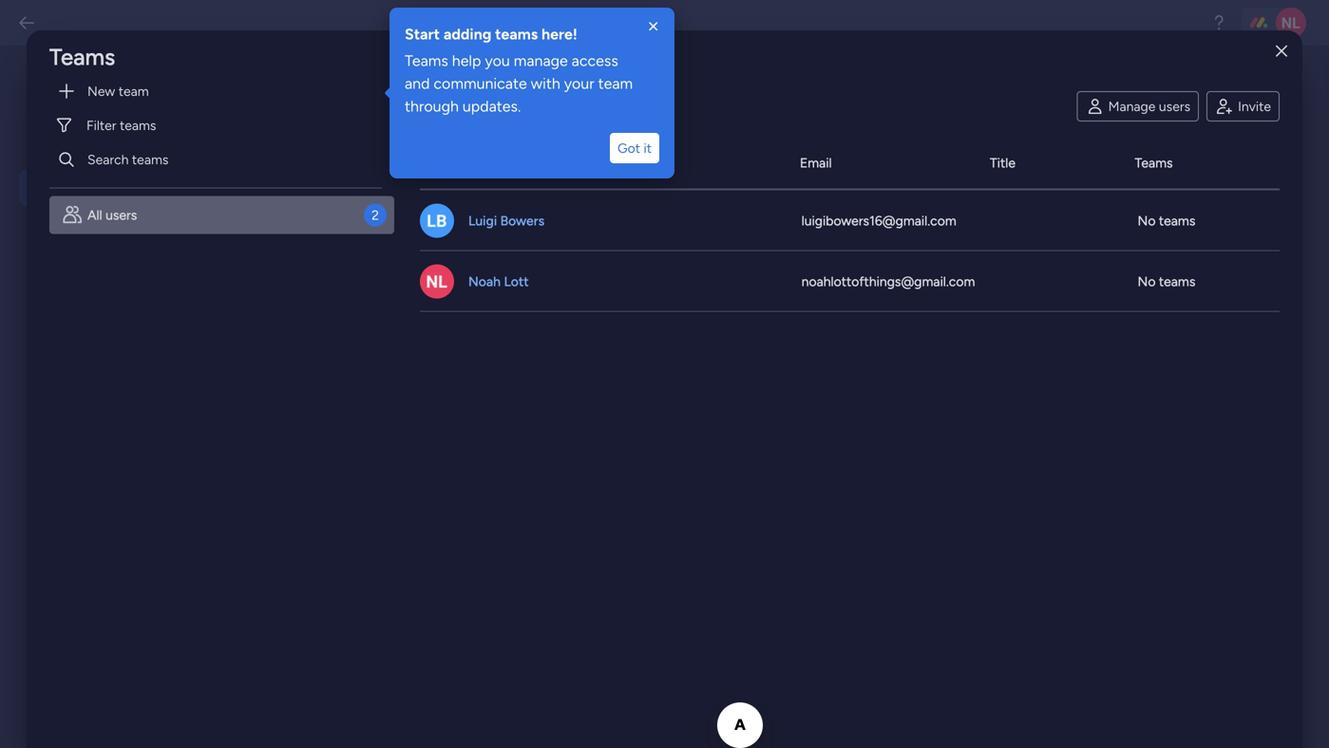 Task type: describe. For each thing, give the bounding box(es) containing it.
url
[[377, 279, 406, 297]]

filter teams button
[[49, 110, 382, 141]]

help
[[452, 52, 481, 70]]

new
[[87, 83, 115, 99]]

email
[[800, 155, 832, 171]]

teams inside button
[[132, 152, 169, 168]]

noah lott link
[[466, 272, 532, 291]]

account for account url (web address)
[[316, 279, 374, 297]]

with
[[531, 75, 561, 93]]

help image
[[1210, 13, 1229, 32]]

teams inside popup button
[[120, 117, 156, 134]]

0 horizontal spatial all users
[[87, 207, 137, 223]]

row containing luigi bowers
[[420, 191, 1280, 251]]

more
[[72, 122, 105, 139]]

with margin right image
[[57, 150, 76, 169]]

no for luigibowers16@gmail.com
[[1138, 213, 1156, 229]]

manage
[[514, 52, 568, 70]]

details
[[372, 136, 434, 161]]

work schedule
[[509, 91, 616, 110]]

administration learn more
[[33, 81, 223, 139]]

address)
[[450, 279, 508, 297]]

account link
[[390, 84, 490, 119]]

noah lott
[[469, 274, 529, 290]]

no for noahlottofthings@gmail.com
[[1138, 274, 1156, 290]]

work schedule link
[[490, 84, 686, 119]]

name
[[377, 188, 415, 206]]

you
[[485, 52, 510, 70]]

search teams button
[[49, 144, 382, 175]]

Search by name or email search field
[[420, 91, 648, 122]]

invite button
[[1207, 91, 1280, 122]]

title
[[990, 155, 1016, 171]]

search
[[87, 152, 129, 168]]

start adding teams here! heading
[[405, 23, 660, 46]]

luigi bowers image
[[420, 204, 454, 238]]

manage users
[[1109, 98, 1191, 115]]

0 horizontal spatial teams
[[49, 43, 115, 71]]

updates.
[[463, 97, 521, 115]]

teams inside the start adding teams here! teams help you manage access and communicate with your team through updates.
[[495, 25, 538, 43]]

teams inside row
[[1135, 155, 1173, 171]]

communicate
[[434, 75, 527, 93]]

0 vertical spatial close image
[[644, 17, 663, 36]]

luigibowers16@gmail.com
[[802, 213, 957, 229]]

new team button
[[49, 76, 156, 106]]

no teams for noahlottofthings@gmail.com
[[1138, 274, 1196, 290]]

account for account
[[409, 91, 471, 110]]

it
[[644, 140, 652, 156]]

got
[[618, 140, 641, 156]]

with margin right image
[[57, 82, 76, 101]]

teams inside the start adding teams here! teams help you manage access and communicate with your team through updates.
[[405, 52, 448, 70]]

team inside the start adding teams here! teams help you manage access and communicate with your team through updates.
[[598, 75, 633, 93]]

manage users button
[[1077, 91, 1200, 122]]

noah
[[469, 274, 501, 290]]

1 vertical spatial all
[[87, 207, 102, 223]]

.monday.com
[[490, 310, 577, 327]]

2
[[372, 207, 379, 223]]

your
[[564, 75, 595, 93]]

profile
[[325, 91, 371, 110]]

account name
[[316, 188, 415, 206]]

lott
[[504, 274, 529, 290]]



Task type: vqa. For each thing, say whether or not it's contained in the screenshot.
Bowers
yes



Task type: locate. For each thing, give the bounding box(es) containing it.
account
[[409, 91, 471, 110], [316, 188, 374, 206], [316, 279, 374, 297]]

users
[[452, 43, 506, 71], [1159, 98, 1191, 115], [106, 207, 137, 223]]

1 no from the top
[[1138, 213, 1156, 229]]

None search field
[[420, 91, 648, 122]]

teams up and
[[405, 52, 448, 70]]

profile link
[[306, 84, 390, 119]]

filter teams
[[86, 117, 156, 134]]

(web
[[409, 279, 446, 297]]

got it
[[618, 140, 652, 156]]

team down 'access'
[[598, 75, 633, 93]]

all users
[[420, 43, 506, 71], [87, 207, 137, 223]]

through
[[405, 97, 459, 115]]

None text field
[[316, 214, 696, 242]]

0 horizontal spatial users
[[106, 207, 137, 223]]

all users down general
[[87, 207, 137, 223]]

1 vertical spatial account
[[316, 188, 374, 206]]

0 vertical spatial account
[[409, 91, 471, 110]]

row down email
[[420, 191, 1280, 251]]

None text field
[[316, 305, 483, 333]]

learn
[[33, 122, 69, 139]]

customization button
[[19, 211, 240, 249]]

row group containing luigi bowers
[[420, 191, 1280, 312]]

2 no from the top
[[1138, 274, 1156, 290]]

account left url
[[316, 279, 374, 297]]

0 horizontal spatial team
[[119, 83, 149, 99]]

no teams for luigibowers16@gmail.com
[[1138, 213, 1196, 229]]

all down general
[[87, 207, 102, 223]]

row containing noah lott
[[420, 251, 1280, 312]]

and
[[405, 75, 430, 93]]

grid
[[420, 137, 1280, 746]]

teams down 'manage users'
[[1135, 155, 1173, 171]]

team right the new
[[119, 83, 149, 99]]

account url (web address)
[[316, 279, 508, 297]]

1 vertical spatial all users
[[87, 207, 137, 223]]

bowers
[[500, 213, 545, 229]]

1 vertical spatial users
[[1159, 98, 1191, 115]]

0 vertical spatial users
[[452, 43, 506, 71]]

no
[[1138, 213, 1156, 229], [1138, 274, 1156, 290]]

team
[[598, 75, 633, 93], [119, 83, 149, 99]]

got it button
[[610, 133, 660, 163]]

0 horizontal spatial close image
[[644, 17, 663, 36]]

manage
[[1109, 98, 1156, 115]]

general button
[[19, 170, 240, 207]]

luigi bowers link
[[466, 211, 548, 230]]

account down help at the left of the page
[[409, 91, 471, 110]]

adding
[[444, 25, 492, 43]]

work
[[509, 91, 547, 110]]

row
[[420, 137, 1280, 191], [420, 191, 1280, 251], [420, 251, 1280, 312]]

close image right the here!
[[644, 17, 663, 36]]

filter
[[86, 117, 116, 134]]

2 horizontal spatial teams
[[1135, 155, 1173, 171]]

1 horizontal spatial all users
[[420, 43, 506, 71]]

invite
[[1239, 98, 1272, 115]]

all up and
[[420, 43, 446, 71]]

back to workspace image
[[17, 13, 36, 32]]

1 horizontal spatial close image
[[1276, 44, 1288, 58]]

1 vertical spatial no
[[1138, 274, 1156, 290]]

account for account name
[[316, 188, 374, 206]]

luigi bowers
[[469, 213, 545, 229]]

luigi
[[469, 213, 497, 229]]

start
[[405, 25, 440, 43]]

0 vertical spatial no teams
[[1138, 213, 1196, 229]]

1 horizontal spatial all
[[420, 43, 446, 71]]

1 horizontal spatial team
[[598, 75, 633, 93]]

users right manage
[[1159, 98, 1191, 115]]

noah lott image
[[1276, 8, 1307, 38]]

1 horizontal spatial users
[[452, 43, 506, 71]]

2 horizontal spatial users
[[1159, 98, 1191, 115]]

0 vertical spatial all
[[420, 43, 446, 71]]

teams
[[495, 25, 538, 43], [120, 117, 156, 134], [132, 152, 169, 168], [1159, 213, 1196, 229], [1159, 274, 1196, 290]]

2 vertical spatial account
[[316, 279, 374, 297]]

no teams
[[1138, 213, 1196, 229], [1138, 274, 1196, 290]]

here!
[[542, 25, 578, 43]]

1 horizontal spatial teams
[[405, 52, 448, 70]]

teams
[[49, 43, 115, 71], [405, 52, 448, 70], [1135, 155, 1173, 171]]

2 vertical spatial users
[[106, 207, 137, 223]]

all users up the 'communicate'
[[420, 43, 506, 71]]

general
[[71, 178, 130, 198]]

1 row from the top
[[420, 137, 1280, 191]]

close image down noah lott icon
[[1276, 44, 1288, 58]]

0 vertical spatial all users
[[420, 43, 506, 71]]

start adding teams here! teams help you manage access and communicate with your team through updates.
[[405, 25, 637, 115]]

learn more link
[[33, 120, 240, 141]]

customization
[[71, 220, 182, 240]]

noahlottofthings@gmail.com
[[802, 274, 976, 290]]

noah lott image
[[420, 265, 454, 299]]

users down general button at the left top of the page
[[106, 207, 137, 223]]

schedule
[[551, 91, 616, 110]]

team inside button
[[119, 83, 149, 99]]

row containing email
[[420, 137, 1280, 191]]

2 no teams from the top
[[1138, 274, 1196, 290]]

account up 2
[[316, 188, 374, 206]]

row up luigibowers16@gmail.com
[[420, 137, 1280, 191]]

users up the 'communicate'
[[452, 43, 506, 71]]

search teams
[[87, 152, 169, 168]]

1 vertical spatial close image
[[1276, 44, 1288, 58]]

1 vertical spatial no teams
[[1138, 274, 1196, 290]]

0 vertical spatial no
[[1138, 213, 1156, 229]]

3 row from the top
[[420, 251, 1280, 312]]

new team
[[87, 83, 149, 99]]

2 row from the top
[[420, 191, 1280, 251]]

1 no teams from the top
[[1138, 213, 1196, 229]]

teams up with margin right image
[[49, 43, 115, 71]]

users inside "button"
[[1159, 98, 1191, 115]]

all
[[420, 43, 446, 71], [87, 207, 102, 223]]

row group
[[420, 191, 1280, 312]]

login details
[[316, 136, 434, 161]]

row down luigibowers16@gmail.com
[[420, 251, 1280, 312]]

close image
[[644, 17, 663, 36], [1276, 44, 1288, 58]]

login
[[316, 136, 367, 161]]

grid containing email
[[420, 137, 1280, 746]]

0 horizontal spatial all
[[87, 207, 102, 223]]

access
[[572, 52, 619, 70]]

administration
[[33, 81, 223, 115]]



